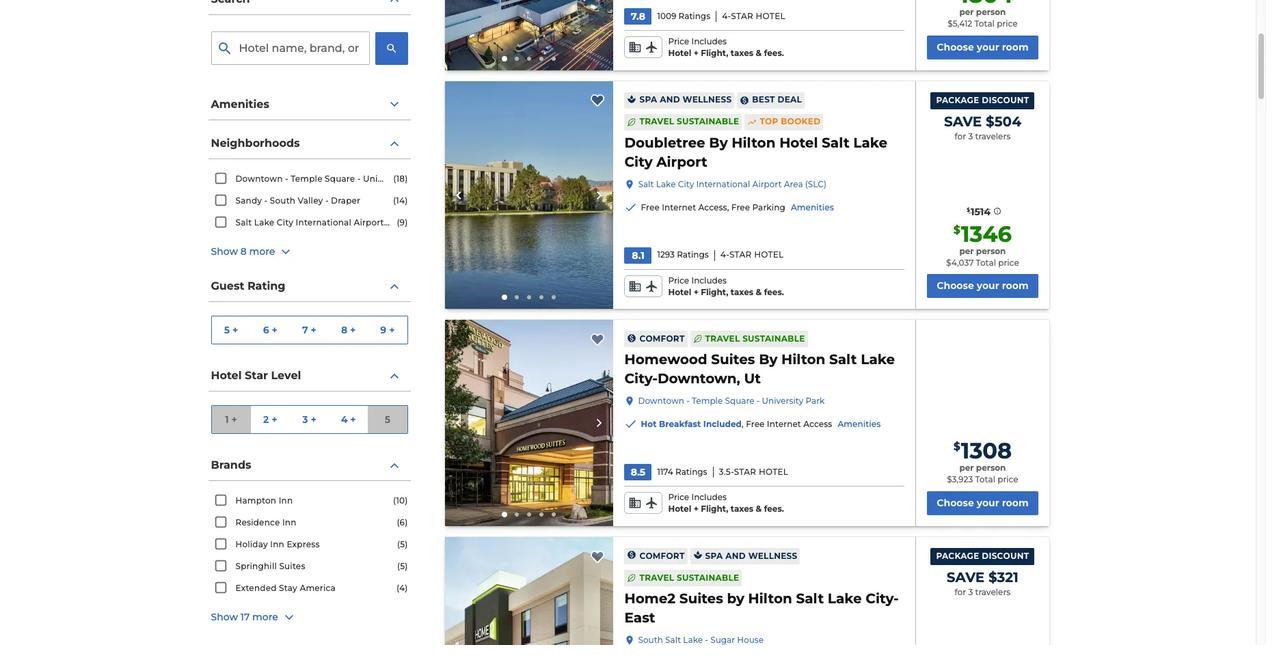 Task type: vqa. For each thing, say whether or not it's contained in the screenshot.


Task type: locate. For each thing, give the bounding box(es) containing it.
1 per from the top
[[960, 7, 974, 17]]

university up hot breakfast included , free internet access amenities
[[762, 396, 804, 406]]

salt lake city international airport area (slc)
[[638, 179, 827, 189], [236, 217, 430, 228]]

0 vertical spatial 5
[[224, 324, 230, 336]]

includes down 3.5-
[[692, 493, 727, 503]]

star down free internet access, free parking amenities on the top of page
[[730, 250, 752, 260]]

1 person from the top
[[976, 7, 1006, 17]]

2 price includes hotel + flight, taxes & fees. from the top
[[668, 275, 784, 297]]

person inside $ 1308 per person $3,923 total price
[[976, 463, 1006, 473]]

0 vertical spatial south
[[270, 196, 296, 206]]

hotel star level button
[[208, 361, 411, 392]]

comfort for homewood
[[640, 334, 685, 344]]

per up the $3,923
[[960, 463, 974, 473]]

1 package discount from the top
[[936, 95, 1030, 105]]

1 go to image #5 image from the top
[[552, 57, 556, 61]]

1 choose from the top
[[937, 41, 974, 53]]

for 3 travelers down save $321
[[955, 587, 1011, 598]]

photo carousel region
[[445, 0, 614, 70], [445, 81, 614, 309], [445, 320, 614, 527], [445, 538, 614, 646]]

go to image #5 image for save $504
[[552, 296, 556, 300]]

8 right 7 +
[[341, 324, 348, 336]]

0 vertical spatial flight,
[[701, 48, 729, 58]]

1 vertical spatial taxes
[[731, 287, 754, 297]]

ratings right 1174
[[676, 467, 708, 477]]

0 vertical spatial show
[[211, 246, 238, 258]]

go to image #4 image for save $504
[[540, 296, 544, 300]]

price down 1308
[[998, 475, 1019, 485]]

property building image
[[445, 81, 614, 309], [445, 320, 614, 527]]

9
[[380, 324, 387, 336]]

2 per from the top
[[960, 246, 974, 256]]

0 horizontal spatial downtown
[[236, 174, 283, 184]]

1 vertical spatial for 3 travelers
[[955, 587, 1011, 598]]

hampton inn
[[236, 496, 293, 506]]

0 horizontal spatial 5
[[224, 324, 230, 336]]

3 flight, from the top
[[701, 504, 729, 514]]

(slc) down the doubletree by hilton hotel salt lake city airport element at the top
[[805, 179, 827, 189]]

2 comfort from the top
[[640, 551, 685, 561]]

flight, down 3.5-
[[701, 504, 729, 514]]

airport up parking
[[753, 179, 782, 189]]

1 price includes hotel + flight, taxes & fees. from the top
[[668, 36, 784, 58]]

ut
[[744, 371, 761, 387]]

$ left 1514
[[967, 206, 970, 213]]

for for save $321
[[955, 587, 966, 598]]

0 vertical spatial city-
[[625, 371, 658, 387]]

6 + button
[[251, 317, 290, 344]]

inn for residence
[[282, 518, 297, 528]]

comfort up homewood
[[640, 334, 685, 344]]

0 horizontal spatial international
[[296, 217, 352, 228]]

3 go to image #4 image from the top
[[540, 513, 544, 517]]

per up $5,412
[[960, 7, 974, 17]]

2 vertical spatial go to image #1 image
[[502, 512, 507, 518]]

downtown up hot
[[638, 396, 685, 406]]

4-
[[722, 11, 731, 21], [721, 250, 730, 260]]

downtown - temple square - university park up included
[[638, 396, 825, 406]]

2 vertical spatial sustainable
[[677, 573, 740, 583]]

university for (14)
[[363, 174, 406, 184]]

2 vertical spatial amenities
[[838, 419, 881, 430]]

3 go to image #3 image from the top
[[527, 513, 531, 517]]

2 vertical spatial fees.
[[764, 504, 784, 514]]

price
[[668, 36, 689, 47], [668, 275, 689, 286], [668, 493, 689, 503]]

3 photo carousel region from the top
[[445, 320, 614, 527]]

hotel inside doubletree by hilton hotel salt lake city airport
[[780, 135, 818, 151]]

0 horizontal spatial downtown - temple square - university park
[[236, 174, 428, 184]]

1 vertical spatial 4-
[[721, 250, 730, 260]]

$ inside '$ 1346 per person $4,037 total price'
[[954, 223, 961, 236]]

3 down save $321
[[969, 587, 973, 598]]

1 vertical spatial room
[[1002, 280, 1029, 292]]

show up guest
[[211, 246, 238, 258]]

choose your room button for person
[[928, 35, 1038, 59]]

2 vertical spatial person
[[976, 463, 1006, 473]]

access,
[[699, 202, 729, 213]]

salt
[[822, 135, 850, 151], [638, 179, 654, 189], [236, 217, 252, 228], [830, 352, 857, 368], [796, 591, 824, 607], [665, 635, 681, 646]]

room for person
[[1002, 41, 1029, 53]]

+ for 5 +
[[233, 324, 238, 336]]

2 horizontal spatial amenities
[[838, 419, 881, 430]]

america
[[300, 583, 336, 594]]

inn for hampton
[[279, 496, 293, 506]]

for 3 travelers
[[955, 131, 1011, 141], [955, 587, 1011, 598]]

2 show from the top
[[211, 612, 238, 624]]

1 vertical spatial total
[[976, 258, 996, 268]]

go to image #3 image
[[527, 57, 531, 61], [527, 296, 531, 300], [527, 513, 531, 517]]

price for 1308
[[998, 475, 1019, 485]]

1 vertical spatial choose your room
[[937, 280, 1029, 292]]

room down $ 1308 per person $3,923 total price
[[1002, 497, 1029, 509]]

choose your room for person
[[937, 41, 1029, 53]]

1 for from the top
[[955, 131, 966, 141]]

1 choose your room button from the top
[[928, 35, 1038, 59]]

1 discount from the top
[[982, 95, 1030, 105]]

2 vertical spatial hilton
[[749, 591, 792, 607]]

2 package discount from the top
[[936, 551, 1030, 561]]

1 room from the top
[[1002, 41, 1029, 53]]

south left valley
[[270, 196, 296, 206]]

price includes hotel + flight, taxes & fees. down 3.5-
[[668, 493, 784, 514]]

1 vertical spatial downtown
[[638, 396, 685, 406]]

2 vertical spatial flight,
[[701, 504, 729, 514]]

$ inside $ 1514
[[967, 206, 970, 213]]

home2 suites by hilton salt lake city-east element
[[625, 589, 905, 627]]

best
[[753, 95, 775, 105]]

1 (5) from the top
[[397, 540, 408, 550]]

0 vertical spatial temple
[[291, 174, 323, 184]]

sustainable up by
[[677, 573, 740, 583]]

0 horizontal spatial amenities
[[211, 98, 269, 111]]

0 vertical spatial spa
[[640, 95, 658, 105]]

show 17 more
[[211, 612, 278, 624]]

downtown - temple square - university park for (14)
[[236, 174, 428, 184]]

choose your room down $4,037
[[937, 280, 1029, 292]]

internet
[[662, 202, 696, 213], [767, 419, 801, 430]]

price down 1174 ratings
[[668, 493, 689, 503]]

per for 1346
[[960, 246, 974, 256]]

show inside show 8 more button
[[211, 246, 238, 258]]

2 go to image #4 image from the top
[[540, 296, 544, 300]]

1346
[[962, 221, 1012, 247]]

hilton right by
[[749, 591, 792, 607]]

travelers for $504
[[976, 131, 1011, 141]]

0 vertical spatial hilton
[[732, 135, 776, 151]]

price includes hotel + flight, taxes & fees. for save $504
[[668, 275, 784, 297]]

ratings right 1293
[[677, 250, 709, 260]]

lake inside doubletree by hilton hotel salt lake city airport
[[854, 135, 888, 151]]

0 vertical spatial go to image #1 image
[[502, 56, 507, 61]]

1 vertical spatial city
[[678, 179, 694, 189]]

+ for 2 +
[[272, 413, 277, 426]]

airport
[[657, 154, 708, 170], [753, 179, 782, 189], [354, 217, 384, 228]]

+ right 1
[[232, 413, 237, 426]]

2 vertical spatial city
[[277, 217, 294, 228]]

4 +
[[341, 413, 356, 426]]

1 vertical spatial &
[[756, 287, 762, 297]]

1 vertical spatial go to image #2 image
[[515, 296, 519, 300]]

2 for from the top
[[955, 587, 966, 598]]

3 & from the top
[[756, 504, 762, 514]]

2 vertical spatial choose your room
[[937, 497, 1029, 509]]

5 for 5
[[385, 413, 391, 426]]

1 vertical spatial 4-star hotel
[[721, 250, 784, 260]]

3 taxes from the top
[[731, 504, 754, 514]]

,
[[742, 419, 744, 430]]

+ for 9 +
[[389, 324, 395, 336]]

2 taxes from the top
[[731, 287, 754, 297]]

includes
[[692, 36, 727, 47], [692, 275, 727, 286], [692, 493, 727, 503]]

discount
[[982, 95, 1030, 105], [982, 551, 1030, 561]]

package discount for $321
[[936, 551, 1030, 561]]

per up $4,037
[[960, 246, 974, 256]]

2 package from the top
[[936, 551, 980, 561]]

wellness left best
[[683, 95, 732, 105]]

by
[[709, 135, 728, 151], [759, 352, 778, 368]]

Hotel name, brand, or keyword text field
[[211, 31, 370, 65]]

and up doubletree
[[660, 95, 680, 105]]

+ right 2
[[272, 413, 277, 426]]

0 vertical spatial downtown
[[236, 174, 283, 184]]

3 your from the top
[[977, 497, 1000, 509]]

flight, for save $504
[[701, 287, 729, 297]]

0 vertical spatial sustainable
[[677, 117, 740, 127]]

area up parking
[[784, 179, 803, 189]]

5 for 5 +
[[224, 324, 230, 336]]

1 vertical spatial inn
[[282, 518, 297, 528]]

1 vertical spatial by
[[759, 352, 778, 368]]

price includes hotel + flight, taxes & fees. for 1308
[[668, 493, 784, 514]]

travel up doubletree
[[640, 117, 675, 127]]

5 +
[[224, 324, 238, 336]]

total right $5,412
[[975, 18, 995, 29]]

2 person from the top
[[976, 246, 1006, 256]]

travel for suites
[[640, 573, 675, 583]]

3 go to image #2 image from the top
[[515, 513, 519, 517]]

travel for by
[[640, 117, 675, 127]]

flight, down 1009 ratings
[[701, 48, 729, 58]]

2 property building image from the top
[[445, 320, 614, 527]]

2 & from the top
[[756, 287, 762, 297]]

discount for save $504
[[982, 95, 1030, 105]]

0 horizontal spatial temple
[[291, 174, 323, 184]]

lake
[[854, 135, 888, 151], [656, 179, 676, 189], [254, 217, 275, 228], [861, 352, 895, 368], [828, 591, 862, 607], [683, 635, 703, 646]]

price includes hotel + flight, taxes & fees.
[[668, 36, 784, 58], [668, 275, 784, 297], [668, 493, 784, 514]]

3 choose your room from the top
[[937, 497, 1029, 509]]

more
[[249, 246, 275, 258], [252, 612, 278, 624]]

3 choose from the top
[[937, 497, 974, 509]]

2 go to image #3 image from the top
[[527, 296, 531, 300]]

choose your room button
[[928, 35, 1038, 59], [928, 274, 1038, 298], [928, 492, 1038, 516]]

price
[[997, 18, 1018, 29], [999, 258, 1019, 268], [998, 475, 1019, 485]]

3
[[969, 131, 973, 141], [302, 413, 308, 426], [969, 587, 973, 598]]

5
[[224, 324, 230, 336], [385, 413, 391, 426]]

show for neighborhoods
[[211, 246, 238, 258]]

city inside doubletree by hilton hotel salt lake city airport
[[625, 154, 653, 170]]

suites inside home2 suites by hilton salt lake city- east
[[680, 591, 723, 607]]

access
[[804, 419, 833, 430]]

temple for (14)
[[291, 174, 323, 184]]

salt lake city international airport area (slc) down draper
[[236, 217, 430, 228]]

5 left the "6"
[[224, 324, 230, 336]]

3 person from the top
[[976, 463, 1006, 473]]

(slc)
[[805, 179, 827, 189], [408, 217, 430, 228]]

more inside button
[[249, 246, 275, 258]]

photo carousel region for per person
[[445, 320, 614, 527]]

per
[[960, 7, 974, 17], [960, 246, 974, 256], [960, 463, 974, 473]]

0 horizontal spatial square
[[325, 174, 355, 184]]

0 vertical spatial for 3 travelers
[[955, 131, 1011, 141]]

3 includes from the top
[[692, 493, 727, 503]]

1 comfort from the top
[[640, 334, 685, 344]]

2 vertical spatial $
[[954, 441, 961, 454]]

suites up stay
[[279, 561, 305, 572]]

salt lake city international airport area (slc) up free internet access, free parking amenities on the top of page
[[638, 179, 827, 189]]

package discount up save $321
[[936, 551, 1030, 561]]

2 price from the top
[[668, 275, 689, 286]]

sandy
[[236, 196, 262, 206]]

amenities
[[211, 98, 269, 111], [791, 202, 834, 213], [838, 419, 881, 430]]

17
[[241, 612, 250, 624]]

for
[[955, 131, 966, 141], [955, 587, 966, 598]]

travelers down 'save $504'
[[976, 131, 1011, 141]]

room down '$ 1346 per person $4,037 total price'
[[1002, 280, 1029, 292]]

1 vertical spatial salt lake city international airport area (slc)
[[236, 217, 430, 228]]

choose your room down the $3,923
[[937, 497, 1029, 509]]

flight, down 1293 ratings
[[701, 287, 729, 297]]

1 vertical spatial travel sustainable
[[705, 334, 805, 344]]

university for amenities
[[762, 396, 804, 406]]

4- right 1293 ratings
[[721, 250, 730, 260]]

price inside 'per person $5,412 total price'
[[997, 18, 1018, 29]]

0 vertical spatial your
[[977, 41, 1000, 53]]

- right sandy
[[264, 196, 268, 206]]

spa
[[640, 95, 658, 105], [705, 551, 723, 561]]

8.5
[[631, 467, 646, 479]]

1 vertical spatial go to image #1 image
[[502, 295, 507, 300]]

per inside '$ 1346 per person $4,037 total price'
[[960, 246, 974, 256]]

photo carousel region for for 3 travelers
[[445, 81, 614, 309]]

airport down draper
[[354, 217, 384, 228]]

- right valley
[[325, 196, 329, 206]]

go to image #2 image
[[515, 57, 519, 61], [515, 296, 519, 300], [515, 513, 519, 517]]

2 includes from the top
[[692, 275, 727, 286]]

2 fees. from the top
[[764, 287, 784, 297]]

south
[[270, 196, 296, 206], [638, 635, 663, 646]]

photo carousel region for save $321
[[445, 538, 614, 646]]

for 3 travelers for $504
[[955, 131, 1011, 141]]

amenities right "access"
[[838, 419, 881, 430]]

hilton
[[732, 135, 776, 151], [782, 352, 826, 368], [749, 591, 792, 607]]

+ left 4 on the bottom of the page
[[311, 413, 317, 426]]

1 vertical spatial price includes hotel + flight, taxes & fees.
[[668, 275, 784, 297]]

star for 8.1
[[730, 250, 752, 260]]

+ right the "6"
[[272, 324, 278, 336]]

3 go to image #5 image from the top
[[552, 513, 556, 517]]

show left 17
[[211, 612, 238, 624]]

your down '$ 1346 per person $4,037 total price'
[[977, 280, 1000, 292]]

city
[[625, 154, 653, 170], [678, 179, 694, 189], [277, 217, 294, 228]]

2 vertical spatial price
[[998, 475, 1019, 485]]

$3,923
[[947, 475, 973, 485]]

+ for 3 +
[[311, 413, 317, 426]]

lake inside homewood suites by hilton salt lake city-downtown, ut
[[861, 352, 895, 368]]

ratings for save $504
[[677, 250, 709, 260]]

includes for save $504
[[692, 275, 727, 286]]

by right doubletree
[[709, 135, 728, 151]]

1 property building image from the top
[[445, 81, 614, 309]]

1 vertical spatial park
[[806, 396, 825, 406]]

& for save $504
[[756, 287, 762, 297]]

0 vertical spatial go to image #3 image
[[527, 57, 531, 61]]

for 3 travelers down 'save $504'
[[955, 131, 1011, 141]]

(5) for holiday inn express
[[397, 540, 408, 550]]

show inside show 17 more button
[[211, 612, 238, 624]]

hot
[[641, 419, 657, 430]]

more inside button
[[252, 612, 278, 624]]

go to image #2 image for 1308
[[515, 513, 519, 517]]

package
[[936, 95, 980, 105], [936, 551, 980, 561]]

0 vertical spatial (5)
[[397, 540, 408, 550]]

3 fees. from the top
[[764, 504, 784, 514]]

3 price includes hotel + flight, taxes & fees. from the top
[[668, 493, 784, 514]]

downtown up sandy
[[236, 174, 283, 184]]

0 vertical spatial person
[[976, 7, 1006, 17]]

1 vertical spatial package discount
[[936, 551, 1030, 561]]

your
[[977, 41, 1000, 53], [977, 280, 1000, 292], [977, 497, 1000, 509]]

0 vertical spatial go to image #5 image
[[552, 57, 556, 61]]

free right ,
[[746, 419, 765, 430]]

your down $ 1308 per person $3,923 total price
[[977, 497, 1000, 509]]

and up by
[[726, 551, 746, 561]]

show
[[211, 246, 238, 258], [211, 612, 238, 624]]

1 vertical spatial package
[[936, 551, 980, 561]]

choose
[[937, 41, 974, 53], [937, 280, 974, 292], [937, 497, 974, 509]]

per person $5,412 total price
[[948, 7, 1018, 29]]

2 choose your room button from the top
[[928, 274, 1038, 298]]

1 horizontal spatial international
[[697, 179, 750, 189]]

inn up "residence inn"
[[279, 496, 293, 506]]

university
[[363, 174, 406, 184], [762, 396, 804, 406]]

1 vertical spatial per
[[960, 246, 974, 256]]

save for save $504
[[944, 113, 982, 130]]

2 photo carousel region from the top
[[445, 81, 614, 309]]

internet left access, on the right of the page
[[662, 202, 696, 213]]

1 show from the top
[[211, 246, 238, 258]]

square up draper
[[325, 174, 355, 184]]

choose down $4,037
[[937, 280, 974, 292]]

price right $5,412
[[997, 18, 1018, 29]]

choose your room for 1308
[[937, 497, 1029, 509]]

show for brands
[[211, 612, 238, 624]]

0 vertical spatial property building image
[[445, 81, 614, 309]]

airport inside doubletree by hilton hotel salt lake city airport
[[657, 154, 708, 170]]

1308
[[961, 438, 1012, 465]]

hilton inside homewood suites by hilton salt lake city-downtown, ut
[[782, 352, 826, 368]]

price inside $ 1308 per person $3,923 total price
[[998, 475, 1019, 485]]

spa and wellness
[[640, 95, 732, 105], [705, 551, 798, 561]]

2 vertical spatial &
[[756, 504, 762, 514]]

2 flight, from the top
[[701, 287, 729, 297]]

1 package from the top
[[936, 95, 980, 105]]

hilton inside home2 suites by hilton salt lake city- east
[[749, 591, 792, 607]]

go to image #1 image for save $504
[[502, 295, 507, 300]]

3 inside button
[[302, 413, 308, 426]]

1 horizontal spatial temple
[[692, 396, 723, 406]]

2 vertical spatial inn
[[270, 540, 284, 550]]

1 vertical spatial property building image
[[445, 320, 614, 527]]

0 vertical spatial price
[[997, 18, 1018, 29]]

2 vertical spatial ratings
[[676, 467, 708, 477]]

downtown
[[236, 174, 283, 184], [638, 396, 685, 406]]

salt inside home2 suites by hilton salt lake city- east
[[796, 591, 824, 607]]

0 vertical spatial travelers
[[976, 131, 1011, 141]]

2
[[263, 413, 269, 426]]

total right $4,037
[[976, 258, 996, 268]]

wellness
[[683, 95, 732, 105], [749, 551, 798, 561]]

1 vertical spatial square
[[725, 396, 755, 406]]

1 vertical spatial spa
[[705, 551, 723, 561]]

3 go to image #1 image from the top
[[502, 512, 507, 518]]

wellness up home2 suites by hilton salt lake city-east element
[[749, 551, 798, 561]]

booked
[[781, 117, 821, 127]]

price down 1293 ratings
[[668, 275, 689, 286]]

person for 1346
[[976, 246, 1006, 256]]

taxes
[[731, 48, 754, 58], [731, 287, 754, 297], [731, 504, 754, 514]]

total inside $ 1308 per person $3,923 total price
[[976, 475, 996, 485]]

person inside '$ 1346 per person $4,037 total price'
[[976, 246, 1006, 256]]

5 button
[[368, 406, 407, 434]]

international up access, on the right of the page
[[697, 179, 750, 189]]

go to image #1 image for 1308
[[502, 512, 507, 518]]

2 go to image #1 image from the top
[[502, 295, 507, 300]]

sustainable for hilton
[[677, 117, 740, 127]]

2 discount from the top
[[982, 551, 1030, 561]]

0 vertical spatial square
[[325, 174, 355, 184]]

6 +
[[263, 324, 278, 336]]

2 go to image #2 image from the top
[[515, 296, 519, 300]]

0 vertical spatial save
[[944, 113, 982, 130]]

spa and wellness up doubletree
[[640, 95, 732, 105]]

1 go to image #2 image from the top
[[515, 57, 519, 61]]

0 vertical spatial package discount
[[936, 95, 1030, 105]]

temple
[[291, 174, 323, 184], [692, 396, 723, 406]]

3 right 2 + button
[[302, 413, 308, 426]]

amenities right parking
[[791, 202, 834, 213]]

1 vertical spatial temple
[[692, 396, 723, 406]]

package for save $504
[[936, 95, 980, 105]]

city- inside home2 suites by hilton salt lake city- east
[[866, 591, 899, 607]]

(4)
[[397, 583, 408, 594]]

park
[[408, 174, 428, 184], [806, 396, 825, 406]]

free right access, on the right of the page
[[732, 202, 750, 213]]

0 vertical spatial and
[[660, 95, 680, 105]]

+ for 6 +
[[272, 324, 278, 336]]

travel up the home2
[[640, 573, 675, 583]]

for down 'save $504'
[[955, 131, 966, 141]]

2 choose from the top
[[937, 280, 974, 292]]

total inside '$ 1346 per person $4,037 total price'
[[976, 258, 996, 268]]

total
[[975, 18, 995, 29], [976, 258, 996, 268], [976, 475, 996, 485]]

$504
[[986, 113, 1022, 130]]

1 horizontal spatial 5
[[385, 413, 391, 426]]

travelers for $321
[[976, 587, 1011, 598]]

2 go to image #5 image from the top
[[552, 296, 556, 300]]

suites left by
[[680, 591, 723, 607]]

+ down 1174 ratings
[[694, 504, 699, 514]]

room for 1308
[[1002, 497, 1029, 509]]

per inside $ 1308 per person $3,923 total price
[[960, 463, 974, 473]]

1 go to image #3 image from the top
[[527, 57, 531, 61]]

fees. for save $504
[[764, 287, 784, 297]]

1 travelers from the top
[[976, 131, 1011, 141]]

save left $321
[[947, 570, 985, 586]]

choose your room button down the $3,923
[[928, 492, 1038, 516]]

suites for homewood
[[711, 352, 755, 368]]

4-star hotel for 8.1
[[721, 250, 784, 260]]

by inside homewood suites by hilton salt lake city-downtown, ut
[[759, 352, 778, 368]]

travel sustainable up doubletree
[[640, 117, 740, 127]]

+
[[694, 48, 699, 58], [694, 287, 699, 297], [233, 324, 238, 336], [272, 324, 278, 336], [311, 324, 317, 336], [350, 324, 356, 336], [389, 324, 395, 336], [232, 413, 237, 426], [272, 413, 277, 426], [311, 413, 317, 426], [350, 413, 356, 426], [694, 504, 699, 514]]

downtown for (14)
[[236, 174, 283, 184]]

5 right 4 +
[[385, 413, 391, 426]]

amenities button
[[208, 90, 411, 120]]

1 vertical spatial go to image #5 image
[[552, 296, 556, 300]]

your down 'per person $5,412 total price'
[[977, 41, 1000, 53]]

choose your room down 'per person $5,412 total price'
[[937, 41, 1029, 53]]

hilton for by
[[782, 352, 826, 368]]

choose down $5,412
[[937, 41, 974, 53]]

1 your from the top
[[977, 41, 1000, 53]]

show 17 more button
[[211, 610, 408, 626]]

includes down 1293 ratings
[[692, 275, 727, 286]]

1 choose your room from the top
[[937, 41, 1029, 53]]

square for (14)
[[325, 174, 355, 184]]

2 vertical spatial go to image #2 image
[[515, 513, 519, 517]]

1 vertical spatial (slc)
[[408, 217, 430, 228]]

property building image for save $504
[[445, 81, 614, 309]]

park for (14)
[[408, 174, 428, 184]]

discount for save $321
[[982, 551, 1030, 561]]

2 (5) from the top
[[397, 561, 408, 572]]

1 vertical spatial area
[[386, 217, 406, 228]]

suites for springhill
[[279, 561, 305, 572]]

comfort up the home2
[[640, 551, 685, 561]]

3 room from the top
[[1002, 497, 1029, 509]]

inn
[[279, 496, 293, 506], [282, 518, 297, 528], [270, 540, 284, 550]]

downtown - temple square - university park up draper
[[236, 174, 428, 184]]

4 photo carousel region from the top
[[445, 538, 614, 646]]

3 price from the top
[[668, 493, 689, 503]]

park right (18) at the left
[[408, 174, 428, 184]]

more for brands
[[252, 612, 278, 624]]

0 vertical spatial fees.
[[764, 48, 784, 58]]

0 vertical spatial includes
[[692, 36, 727, 47]]

temple down downtown,
[[692, 396, 723, 406]]

1 horizontal spatial area
[[784, 179, 803, 189]]

star left level
[[245, 369, 268, 382]]

city- for homewood suites by hilton salt lake city-downtown, ut
[[625, 371, 658, 387]]

2 for 3 travelers from the top
[[955, 587, 1011, 598]]

price inside '$ 1346 per person $4,037 total price'
[[999, 258, 1019, 268]]

package discount up 'save $504'
[[936, 95, 1030, 105]]

1 vertical spatial price
[[999, 258, 1019, 268]]

1 for 3 travelers from the top
[[955, 131, 1011, 141]]

city-
[[625, 371, 658, 387], [866, 591, 899, 607]]

0 vertical spatial university
[[363, 174, 406, 184]]

total right the $3,923
[[976, 475, 996, 485]]

for for save $504
[[955, 131, 966, 141]]

1 vertical spatial ratings
[[677, 250, 709, 260]]

inn up holiday inn express
[[282, 518, 297, 528]]

ratings right 1009
[[679, 11, 711, 21]]

1 vertical spatial suites
[[279, 561, 305, 572]]

2 vertical spatial 3
[[969, 587, 973, 598]]

suites inside homewood suites by hilton salt lake city-downtown, ut
[[711, 352, 755, 368]]

1 vertical spatial internet
[[767, 419, 801, 430]]

lake inside home2 suites by hilton salt lake city- east
[[828, 591, 862, 607]]

city- inside homewood suites by hilton salt lake city-downtown, ut
[[625, 371, 658, 387]]

free internet access, free parking amenities
[[641, 202, 834, 213]]

go to image #4 image
[[540, 57, 544, 61], [540, 296, 544, 300], [540, 513, 544, 517]]

2 vertical spatial price includes hotel + flight, taxes & fees.
[[668, 493, 784, 514]]

go to image #1 image
[[502, 56, 507, 61], [502, 295, 507, 300], [502, 512, 507, 518]]

2 vertical spatial go to image #5 image
[[552, 513, 556, 517]]

3 per from the top
[[960, 463, 974, 473]]

1 vertical spatial for
[[955, 587, 966, 598]]

room
[[1002, 41, 1029, 53], [1002, 280, 1029, 292], [1002, 497, 1029, 509]]

+ inside "button"
[[311, 324, 317, 336]]

go to image #5 image
[[552, 57, 556, 61], [552, 296, 556, 300], [552, 513, 556, 517]]

+ right 4 on the bottom of the page
[[350, 413, 356, 426]]

1 horizontal spatial by
[[759, 352, 778, 368]]

7 +
[[302, 324, 317, 336]]

3 choose your room button from the top
[[928, 492, 1038, 516]]

(5) down '(6)'
[[397, 540, 408, 550]]

0 vertical spatial (slc)
[[805, 179, 827, 189]]

1 vertical spatial city-
[[866, 591, 899, 607]]

$ inside $ 1308 per person $3,923 total price
[[954, 441, 961, 454]]

package up 'save $504'
[[936, 95, 980, 105]]

fees. for 1308
[[764, 504, 784, 514]]

extended
[[236, 583, 277, 594]]

university up (14)
[[363, 174, 406, 184]]

1 vertical spatial show
[[211, 612, 238, 624]]

2 vertical spatial airport
[[354, 217, 384, 228]]

8 + button
[[329, 317, 368, 344]]

2 travelers from the top
[[976, 587, 1011, 598]]

0 vertical spatial city
[[625, 154, 653, 170]]



Task type: describe. For each thing, give the bounding box(es) containing it.
1 go to image #4 image from the top
[[540, 57, 544, 61]]

1 + button
[[212, 406, 251, 434]]

1293 ratings
[[658, 250, 709, 260]]

doubletree by hilton hotel salt lake city airport element
[[625, 133, 905, 171]]

your for person
[[977, 41, 1000, 53]]

suites for home2
[[680, 591, 723, 607]]

go to image #3 image for save $504
[[527, 296, 531, 300]]

4-star hotel for 7.8
[[722, 11, 786, 21]]

choose your room button for 1308
[[928, 492, 1038, 516]]

springhill suites
[[236, 561, 305, 572]]

hampton
[[236, 496, 276, 506]]

package for save $321
[[936, 551, 980, 561]]

8.1
[[632, 249, 645, 262]]

(5) for springhill suites
[[397, 561, 408, 572]]

(14)
[[393, 196, 408, 206]]

person for 1308
[[976, 463, 1006, 473]]

brands
[[211, 459, 251, 472]]

1 horizontal spatial amenities
[[791, 202, 834, 213]]

sandy - south valley - draper
[[236, 196, 361, 206]]

4
[[341, 413, 348, 426]]

- up sandy - south valley - draper
[[285, 174, 288, 184]]

0 vertical spatial ratings
[[679, 11, 711, 21]]

taxes for save $504
[[731, 287, 754, 297]]

hotel inside dropdown button
[[211, 369, 242, 382]]

total for 1308
[[976, 475, 996, 485]]

3.5-
[[719, 467, 734, 477]]

extended stay america
[[236, 583, 336, 594]]

hotel star level
[[211, 369, 301, 382]]

salt inside homewood suites by hilton salt lake city-downtown, ut
[[830, 352, 857, 368]]

+ for 8 +
[[350, 324, 356, 336]]

east
[[625, 610, 655, 626]]

(10)
[[393, 496, 408, 506]]

1174
[[658, 467, 673, 477]]

8 +
[[341, 324, 356, 336]]

+ for 1 +
[[232, 413, 237, 426]]

star for 8.5
[[734, 467, 757, 477]]

go to image #3 image for 1308
[[527, 513, 531, 517]]

flight, for 1308
[[701, 504, 729, 514]]

1 includes from the top
[[692, 36, 727, 47]]

downtown - temple square - university park for amenities
[[638, 396, 825, 406]]

+ for 4 +
[[350, 413, 356, 426]]

- up breakfast at bottom right
[[687, 396, 690, 406]]

0 vertical spatial spa and wellness
[[640, 95, 732, 105]]

homewood suites by hilton salt lake city-downtown, ut element
[[625, 350, 905, 388]]

1 vertical spatial spa and wellness
[[705, 551, 798, 561]]

0 vertical spatial 8
[[241, 246, 247, 258]]

express
[[287, 540, 320, 550]]

draper
[[331, 196, 361, 206]]

guest rating
[[211, 280, 286, 293]]

0 horizontal spatial south
[[270, 196, 296, 206]]

3 +
[[302, 413, 317, 426]]

total for 1346
[[976, 258, 996, 268]]

$ 1514
[[967, 206, 991, 218]]

ratings for 1308
[[676, 467, 708, 477]]

guest rating button
[[208, 271, 411, 302]]

homewood
[[625, 352, 708, 368]]

home2 suites by hilton salt lake city- east
[[625, 591, 899, 626]]

1009
[[658, 11, 677, 21]]

2 room from the top
[[1002, 280, 1029, 292]]

star for 7.8
[[731, 11, 754, 21]]

7.8
[[631, 10, 646, 23]]

residence inn
[[236, 518, 297, 528]]

travel sustainable for by
[[640, 117, 740, 127]]

0 horizontal spatial spa
[[640, 95, 658, 105]]

your for 1308
[[977, 497, 1000, 509]]

0 vertical spatial wellness
[[683, 95, 732, 105]]

1 photo carousel region from the top
[[445, 0, 614, 70]]

0 horizontal spatial area
[[386, 217, 406, 228]]

0 vertical spatial international
[[697, 179, 750, 189]]

$ 1346 per person $4,037 total price
[[947, 221, 1019, 268]]

(9)
[[397, 217, 408, 228]]

valley
[[298, 196, 323, 206]]

2 your from the top
[[977, 280, 1000, 292]]

neighborhoods
[[211, 137, 300, 150]]

go to image #4 image for 1308
[[540, 513, 544, 517]]

per inside 'per person $5,412 total price'
[[960, 7, 974, 17]]

brands button
[[208, 451, 411, 481]]

1 flight, from the top
[[701, 48, 729, 58]]

star inside dropdown button
[[245, 369, 268, 382]]

4 + button
[[329, 406, 368, 434]]

0 horizontal spatial airport
[[354, 217, 384, 228]]

5 + button
[[212, 317, 251, 344]]

0 vertical spatial area
[[784, 179, 803, 189]]

+ for 7 +
[[311, 324, 317, 336]]

1009 ratings
[[658, 11, 711, 21]]

1 taxes from the top
[[731, 48, 754, 58]]

deal
[[778, 95, 802, 105]]

1 horizontal spatial 8
[[341, 324, 348, 336]]

guest
[[211, 280, 244, 293]]

1 horizontal spatial salt lake city international airport area (slc)
[[638, 179, 827, 189]]

9 + button
[[368, 317, 407, 344]]

amenities inside dropdown button
[[211, 98, 269, 111]]

1174 ratings
[[658, 467, 708, 477]]

downtown for amenities
[[638, 396, 685, 406]]

1 fees. from the top
[[764, 48, 784, 58]]

hilton inside doubletree by hilton hotel salt lake city airport
[[732, 135, 776, 151]]

salt inside doubletree by hilton hotel salt lake city airport
[[822, 135, 850, 151]]

2 horizontal spatial airport
[[753, 179, 782, 189]]

holiday
[[236, 540, 268, 550]]

1 & from the top
[[756, 48, 762, 58]]

1 price from the top
[[668, 36, 689, 47]]

show 8 more button
[[211, 244, 408, 261]]

2 choose your room from the top
[[937, 280, 1029, 292]]

7
[[302, 324, 308, 336]]

rating
[[247, 280, 286, 293]]

for 3 travelers for $321
[[955, 587, 1011, 598]]

hot breakfast included , free internet access amenities
[[641, 419, 881, 430]]

& for 1308
[[756, 504, 762, 514]]

0 horizontal spatial (slc)
[[408, 217, 430, 228]]

house
[[737, 635, 764, 646]]

1 horizontal spatial (slc)
[[805, 179, 827, 189]]

- left sugar at the bottom right of the page
[[705, 635, 708, 646]]

3 for save $321
[[969, 587, 973, 598]]

top booked
[[760, 117, 821, 127]]

1 vertical spatial wellness
[[749, 551, 798, 561]]

4- for 7.8
[[722, 11, 731, 21]]

downtown,
[[658, 371, 741, 387]]

comfort for home2
[[640, 551, 685, 561]]

stay
[[279, 583, 297, 594]]

0 horizontal spatial internet
[[662, 202, 696, 213]]

square for amenities
[[725, 396, 755, 406]]

(6)
[[397, 518, 408, 528]]

neighborhoods button
[[208, 129, 411, 159]]

9 +
[[380, 324, 395, 336]]

2 + button
[[251, 406, 290, 434]]

1293
[[658, 250, 675, 260]]

$ for 1346
[[954, 223, 961, 236]]

price for 1308
[[668, 493, 689, 503]]

1 vertical spatial travel
[[705, 334, 740, 344]]

price for save $504
[[668, 275, 689, 286]]

7 + button
[[290, 317, 329, 344]]

residence
[[236, 518, 280, 528]]

top
[[760, 117, 779, 127]]

springhill
[[236, 561, 277, 572]]

- up draper
[[358, 174, 361, 184]]

- down ut
[[757, 396, 760, 406]]

1 go to image #1 image from the top
[[502, 56, 507, 61]]

4- for 8.1
[[721, 250, 730, 260]]

save $321
[[947, 570, 1019, 586]]

1 horizontal spatial spa
[[705, 551, 723, 561]]

$ for 1514
[[967, 206, 970, 213]]

0 horizontal spatial city
[[277, 217, 294, 228]]

$4,037
[[947, 258, 974, 268]]

included
[[704, 419, 742, 430]]

$ 1308 per person $3,923 total price
[[947, 438, 1019, 485]]

inn for holiday
[[270, 540, 284, 550]]

by
[[727, 591, 745, 607]]

taxes for 1308
[[731, 504, 754, 514]]

3 + button
[[290, 406, 329, 434]]

includes for 1308
[[692, 493, 727, 503]]

choose for person
[[937, 41, 974, 53]]

level
[[271, 369, 301, 382]]

more for neighborhoods
[[249, 246, 275, 258]]

park for amenities
[[806, 396, 825, 406]]

(18)
[[393, 174, 408, 184]]

2 +
[[263, 413, 277, 426]]

6
[[263, 324, 269, 336]]

save $504
[[944, 113, 1022, 130]]

1 +
[[225, 413, 237, 426]]

holiday inn express
[[236, 540, 320, 550]]

$5,412
[[948, 18, 973, 29]]

$ for 1308
[[954, 441, 961, 454]]

temple for amenities
[[692, 396, 723, 406]]

1514
[[971, 206, 991, 218]]

price for 1346
[[999, 258, 1019, 268]]

best deal
[[753, 95, 802, 105]]

free up "8.1"
[[641, 202, 660, 213]]

breakfast
[[659, 419, 701, 430]]

travel sustainable for suites
[[640, 573, 740, 583]]

total inside 'per person $5,412 total price'
[[975, 18, 995, 29]]

+ down 1293 ratings
[[694, 287, 699, 297]]

hilton for by
[[749, 591, 792, 607]]

1 horizontal spatial south
[[638, 635, 663, 646]]

+ down 1009 ratings
[[694, 48, 699, 58]]

save for save $321
[[947, 570, 985, 586]]

person inside 'per person $5,412 total price'
[[976, 7, 1006, 17]]

go to image #5 image for 1308
[[552, 513, 556, 517]]

1 vertical spatial and
[[726, 551, 746, 561]]

1 vertical spatial sustainable
[[743, 334, 805, 344]]

package discount for $504
[[936, 95, 1030, 105]]

3 for save $504
[[969, 131, 973, 141]]

home2
[[625, 591, 676, 607]]

south salt lake - sugar house
[[638, 635, 764, 646]]

by inside doubletree by hilton hotel salt lake city airport
[[709, 135, 728, 151]]

choose for 1308
[[937, 497, 974, 509]]

city- for home2 suites by hilton salt lake city- east
[[866, 591, 899, 607]]

doubletree by hilton hotel salt lake city airport
[[625, 135, 888, 170]]

sustainable for by
[[677, 573, 740, 583]]

per for 1308
[[960, 463, 974, 473]]



